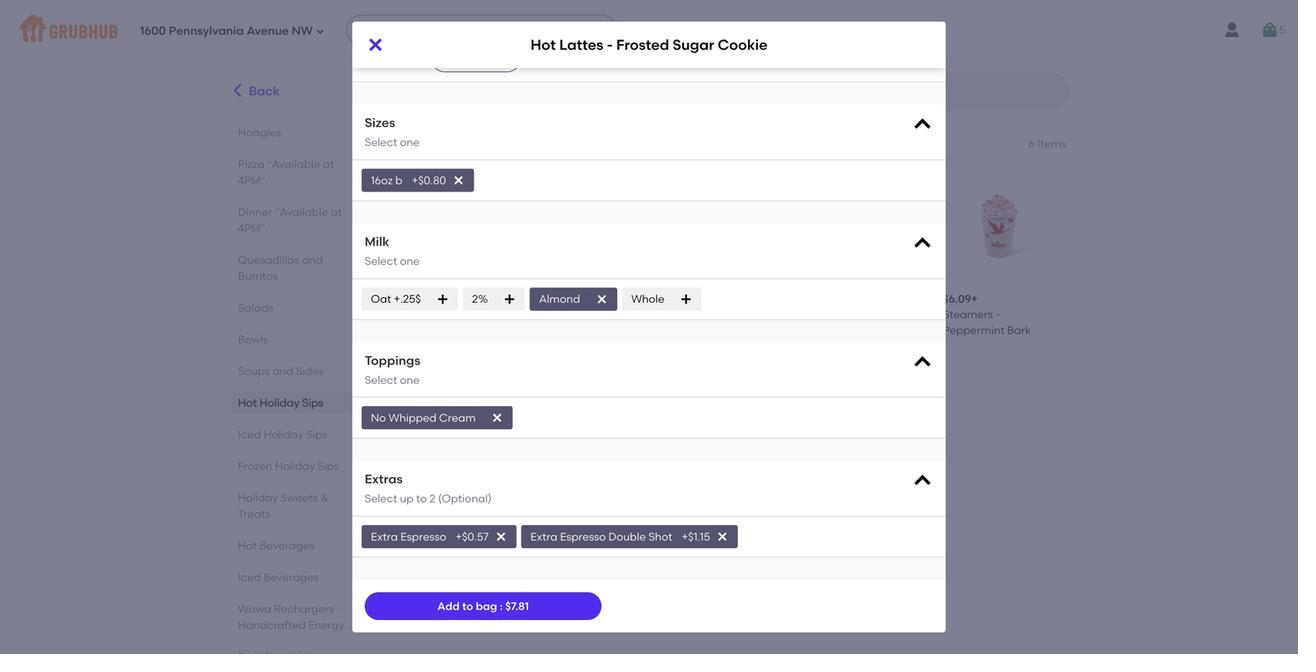 Task type: vqa. For each thing, say whether or not it's contained in the screenshot.
1st 'Chocolates' from the left
yes



Task type: locate. For each thing, give the bounding box(es) containing it.
lattes inside $6.09 + hot lattes - frosted sugar cookie
[[434, 308, 467, 321]]

holiday sweets & treats tab
[[238, 490, 358, 522]]

to left bag
[[462, 600, 473, 613]]

4pm" down pizza
[[238, 174, 265, 187]]

1 horizontal spatial bark
[[1007, 324, 1031, 337]]

0 horizontal spatial bark
[[742, 324, 766, 337]]

bag
[[476, 600, 497, 613]]

one down the toppings
[[400, 374, 420, 387]]

steamers - peppermint bark image
[[943, 168, 1057, 282]]

4 select from the top
[[365, 492, 397, 506]]

sips inside hot holiday sips tab
[[302, 396, 323, 410]]

hot chocolates - peppermint bark image
[[678, 168, 792, 282]]

1 espresso from the left
[[401, 530, 446, 544]]

toppings select one
[[365, 353, 420, 387]]

one up the b
[[400, 136, 420, 149]]

2 vertical spatial one
[[400, 374, 420, 387]]

2 horizontal spatial $6.09
[[943, 293, 971, 306]]

$7.81
[[505, 600, 529, 613]]

0 vertical spatial at
[[323, 158, 334, 171]]

hot lattes - frosted sugar cookie image
[[413, 168, 527, 282]]

select down milk
[[365, 255, 397, 268]]

4pm" inside dinner "available at 4pm"
[[238, 222, 265, 235]]

+ for $6.09 + hot lattes - frosted sugar cookie
[[441, 293, 447, 306]]

hot holiday sips
[[413, 132, 547, 152], [238, 396, 323, 410]]

0 vertical spatial and
[[302, 253, 323, 267]]

dinner "available at 4pm"
[[238, 206, 342, 235]]

2 espresso from the left
[[560, 530, 606, 544]]

"available down hoagies tab
[[267, 158, 320, 171]]

1 vertical spatial cookie
[[446, 324, 483, 337]]

4 peppermint from the left
[[943, 324, 1005, 337]]

hot beverages tab
[[238, 538, 358, 554]]

one inside milk select one
[[400, 255, 420, 268]]

iced holiday sips
[[238, 428, 327, 441]]

1 vertical spatial hot holiday sips
[[238, 396, 323, 410]]

1 horizontal spatial hot holiday sips
[[413, 132, 547, 152]]

0 vertical spatial 4pm"
[[238, 174, 265, 187]]

iced up frozen
[[238, 428, 261, 441]]

+ left +$0.57
[[440, 528, 447, 541]]

1 horizontal spatial to
[[462, 600, 473, 613]]

1 vertical spatial 4pm"
[[238, 222, 265, 235]]

1 vertical spatial and
[[273, 365, 293, 378]]

coffee
[[488, 543, 523, 556]]

frozen holiday sips
[[238, 460, 339, 473]]

$6.09 inside '$6.09 + steamers - peppermint bark'
[[943, 293, 971, 306]]

svg image
[[366, 36, 385, 54], [912, 114, 933, 136], [912, 233, 933, 255], [504, 293, 516, 305], [680, 293, 692, 305], [912, 352, 933, 373], [491, 412, 504, 424], [912, 471, 933, 492], [716, 531, 729, 543]]

1 vertical spatial frosted
[[477, 308, 516, 321]]

0 horizontal spatial to
[[416, 492, 427, 506]]

2 extra from the left
[[530, 530, 558, 544]]

sizes
[[365, 115, 395, 130]]

"available down pizza "available at 4pm" tab
[[275, 206, 328, 219]]

to left 2
[[416, 492, 427, 506]]

1 $6.09 from the left
[[413, 293, 441, 306]]

beverages up iced beverages
[[260, 539, 315, 552]]

sips
[[513, 132, 547, 152], [302, 396, 323, 410], [306, 428, 327, 441], [318, 460, 339, 473]]

2 iced from the top
[[238, 571, 261, 584]]

one up +.25$
[[400, 255, 420, 268]]

at for dinner "available at 4pm"
[[331, 206, 342, 219]]

1 horizontal spatial espresso
[[560, 530, 606, 544]]

1 4pm" from the top
[[238, 174, 265, 187]]

cookie
[[718, 36, 768, 53], [446, 324, 483, 337]]

toppings
[[365, 353, 420, 368]]

frozen holiday sips tab
[[238, 458, 358, 474]]

hot holiday sips up +$0.80
[[413, 132, 547, 152]]

wawa rechargers - handcrafted energy drinks (contains caffeine) tab
[[238, 601, 358, 654]]

select for milk
[[365, 255, 397, 268]]

cookie inside $6.09 + hot lattes - frosted sugar cookie
[[446, 324, 483, 337]]

one inside the toppings select one
[[400, 374, 420, 387]]

4pm" for dinner "available at 4pm"
[[238, 222, 265, 235]]

- inside $5.49 + hot lattes - peppermint mocha
[[602, 308, 607, 321]]

iced for iced holiday sips
[[238, 428, 261, 441]]

$6.09 hot chocolates - peppermint bark
[[678, 293, 767, 337]]

+ inside $2.89 + holiday blend coffee - holiday blend
[[440, 528, 447, 541]]

1 vertical spatial "available
[[275, 206, 328, 219]]

2 4pm" from the top
[[238, 222, 265, 235]]

$6.09 inside $6.09 hot chocolates - peppermint bark
[[678, 293, 706, 306]]

bowls tab
[[238, 331, 358, 348]]

2 bark from the left
[[1007, 324, 1031, 337]]

lattes inside $5.49 + hot lattes - peppermint mocha
[[567, 308, 599, 321]]

1 vertical spatial at
[[331, 206, 342, 219]]

+ left whole
[[573, 293, 580, 306]]

1 horizontal spatial cookie
[[718, 36, 768, 53]]

3 peppermint from the left
[[810, 324, 872, 337]]

to
[[416, 492, 427, 506], [462, 600, 473, 613]]

hot
[[531, 36, 556, 53], [413, 132, 442, 152], [413, 308, 432, 321], [545, 308, 564, 321], [678, 308, 697, 321], [810, 308, 829, 321], [238, 396, 257, 410], [238, 539, 257, 552]]

"available
[[267, 158, 320, 171], [275, 206, 328, 219]]

bark for hot chocolates - peppermint bark
[[742, 324, 766, 337]]

0 horizontal spatial &
[[320, 491, 329, 505]]

extra left $2.89
[[371, 530, 398, 544]]

1 horizontal spatial and
[[302, 253, 323, 267]]

iced up 'wawa'
[[238, 571, 261, 584]]

4pm" inside pizza "available at 4pm"
[[238, 174, 265, 187]]

one
[[400, 136, 420, 149], [400, 255, 420, 268], [400, 374, 420, 387]]

"available inside pizza "available at 4pm"
[[267, 158, 320, 171]]

0 vertical spatial "available
[[267, 158, 320, 171]]

pennsylvania
[[169, 24, 244, 38]]

extras select up to 2 (optional)
[[365, 472, 492, 506]]

0 horizontal spatial espresso
[[401, 530, 446, 544]]

0 vertical spatial iced
[[238, 428, 261, 441]]

tab
[[238, 649, 358, 654]]

at inside pizza "available at 4pm"
[[323, 158, 334, 171]]

select inside milk select one
[[365, 255, 397, 268]]

peppermint inside '$6.09 + steamers - peppermint bark'
[[943, 324, 1005, 337]]

peppermint inside $6.09 hot chocolates - peppermint bark
[[678, 324, 739, 337]]

"available inside dinner "available at 4pm"
[[275, 206, 328, 219]]

hot holiday sips inside tab
[[238, 396, 323, 410]]

blend down +$0.57
[[462, 559, 492, 572]]

bark
[[742, 324, 766, 337], [1007, 324, 1031, 337]]

1 horizontal spatial extra
[[530, 530, 558, 544]]

0 horizontal spatial chocolates
[[699, 308, 760, 321]]

1 iced from the top
[[238, 428, 261, 441]]

select inside extras select up to 2 (optional)
[[365, 492, 397, 506]]

+ inside $5.49 + hot lattes - peppermint mocha
[[573, 293, 580, 306]]

0 horizontal spatial $6.09
[[413, 293, 441, 306]]

+ left 2%
[[441, 293, 447, 306]]

beverages for iced beverages
[[264, 571, 319, 584]]

1 horizontal spatial frosted
[[616, 36, 669, 53]]

2 one from the top
[[400, 255, 420, 268]]

2 chocolates from the left
[[832, 308, 892, 321]]

bark inside $6.09 hot chocolates - peppermint bark
[[742, 324, 766, 337]]

wawa
[[238, 603, 271, 616]]

& inside hot chocolates - peppermint cookies & cream
[[810, 339, 819, 353]]

select for toppings
[[365, 374, 397, 387]]

5
[[1279, 23, 1286, 37]]

peppermint
[[545, 324, 607, 337], [678, 324, 739, 337], [810, 324, 872, 337], [943, 324, 1005, 337]]

quesadillas and burritos tab
[[238, 252, 358, 284]]

1 chocolates from the left
[[699, 308, 760, 321]]

0 vertical spatial cookie
[[718, 36, 768, 53]]

select down the toppings
[[365, 374, 397, 387]]

select for extras
[[365, 492, 397, 506]]

pizza "available at 4pm"
[[238, 158, 334, 187]]

hot inside hot holiday sips tab
[[238, 396, 257, 410]]

2 peppermint from the left
[[678, 324, 739, 337]]

nw
[[292, 24, 313, 38]]

0 horizontal spatial and
[[273, 365, 293, 378]]

quantity
[[365, 53, 418, 68]]

1 extra from the left
[[371, 530, 398, 544]]

$5.49
[[545, 293, 573, 306]]

extra
[[371, 530, 398, 544], [530, 530, 558, 544]]

1 horizontal spatial chocolates
[[832, 308, 892, 321]]

0 horizontal spatial cookie
[[446, 324, 483, 337]]

0 vertical spatial cream
[[821, 339, 858, 353]]

treats
[[238, 508, 270, 521]]

one for sizes
[[400, 136, 420, 149]]

$6.09 inside $6.09 + hot lattes - frosted sugar cookie
[[413, 293, 441, 306]]

frozen
[[238, 460, 272, 473]]

bowls
[[238, 333, 268, 346]]

sugar inside $6.09 + hot lattes - frosted sugar cookie
[[413, 324, 444, 337]]

1 one from the top
[[400, 136, 420, 149]]

select down extras
[[365, 492, 397, 506]]

0 vertical spatial hot holiday sips
[[413, 132, 547, 152]]

0 horizontal spatial frosted
[[477, 308, 516, 321]]

- inside '$6.09 + steamers - peppermint bark'
[[996, 308, 1000, 321]]

+ inside '$6.09 + steamers - peppermint bark'
[[971, 293, 978, 306]]

cream inside hot chocolates - peppermint cookies & cream
[[821, 339, 858, 353]]

4pm" down dinner on the left
[[238, 222, 265, 235]]

iced for iced beverages
[[238, 571, 261, 584]]

blend left coffee
[[455, 543, 485, 556]]

iced
[[238, 428, 261, 441], [238, 571, 261, 584]]

0 vertical spatial beverages
[[260, 539, 315, 552]]

lattes
[[559, 36, 603, 53], [434, 308, 467, 321], [567, 308, 599, 321]]

sugar
[[673, 36, 714, 53], [413, 324, 444, 337]]

2 select from the top
[[365, 255, 397, 268]]

at down hoagies tab
[[323, 158, 334, 171]]

svg image
[[1261, 21, 1279, 39], [316, 27, 325, 36], [452, 174, 465, 187], [436, 293, 449, 305], [596, 293, 608, 305], [495, 531, 507, 543]]

1 peppermint from the left
[[545, 324, 607, 337]]

(optional)
[[438, 492, 492, 506]]

wawa rechargers - handcrafted energy drinks (contains caffeine)
[[238, 603, 344, 654]]

1 vertical spatial &
[[320, 491, 329, 505]]

select inside the toppings select one
[[365, 374, 397, 387]]

0 horizontal spatial cream
[[439, 412, 476, 425]]

peppermint inside $5.49 + hot lattes - peppermint mocha
[[545, 324, 607, 337]]

$6.09 for hot
[[413, 293, 441, 306]]

holiday sweets & treats
[[238, 491, 329, 521]]

1 vertical spatial blend
[[462, 559, 492, 572]]

and inside quesadillas and burritos
[[302, 253, 323, 267]]

hot holiday sips down soups and sides
[[238, 396, 323, 410]]

espresso left 'double'
[[560, 530, 606, 544]]

+ inside $6.09 + hot lattes - frosted sugar cookie
[[441, 293, 447, 306]]

1 horizontal spatial &
[[810, 339, 819, 353]]

1 horizontal spatial cream
[[821, 339, 858, 353]]

at inside dinner "available at 4pm"
[[331, 206, 342, 219]]

one inside 'sizes select one'
[[400, 136, 420, 149]]

1 select from the top
[[365, 136, 397, 149]]

4pm"
[[238, 174, 265, 187], [238, 222, 265, 235]]

sips inside frozen holiday sips tab
[[318, 460, 339, 473]]

$6.09
[[413, 293, 441, 306], [678, 293, 706, 306], [943, 293, 971, 306]]

beverages inside iced beverages tab
[[264, 571, 319, 584]]

and down dinner "available at 4pm" tab
[[302, 253, 323, 267]]

0 vertical spatial &
[[810, 339, 819, 353]]

1 bark from the left
[[742, 324, 766, 337]]

cream
[[821, 339, 858, 353], [439, 412, 476, 425]]

extra espresso
[[371, 530, 446, 544]]

espresso down 2
[[401, 530, 446, 544]]

sips for iced holiday sips tab
[[306, 428, 327, 441]]

sips inside iced holiday sips tab
[[306, 428, 327, 441]]

$6.09 right the oat on the left top of page
[[413, 293, 441, 306]]

0 vertical spatial to
[[416, 492, 427, 506]]

0 vertical spatial sugar
[[673, 36, 714, 53]]

salads tab
[[238, 300, 358, 316]]

+ for $6.09 + steamers - peppermint bark
[[971, 293, 978, 306]]

energy
[[308, 619, 344, 632]]

select down sizes
[[365, 136, 397, 149]]

1 vertical spatial beverages
[[264, 571, 319, 584]]

3 select from the top
[[365, 374, 397, 387]]

bark inside '$6.09 + steamers - peppermint bark'
[[1007, 324, 1031, 337]]

espresso
[[401, 530, 446, 544], [560, 530, 606, 544]]

1 vertical spatial iced
[[238, 571, 261, 584]]

$6.09 right whole
[[678, 293, 706, 306]]

"available for dinner
[[275, 206, 328, 219]]

0 horizontal spatial extra
[[371, 530, 398, 544]]

0 horizontal spatial sugar
[[413, 324, 444, 337]]

holiday
[[446, 132, 509, 152], [260, 396, 300, 410], [264, 428, 304, 441], [275, 460, 315, 473], [238, 491, 278, 505], [413, 543, 453, 556], [420, 559, 460, 572]]

1 vertical spatial to
[[462, 600, 473, 613]]

espresso for extra espresso
[[401, 530, 446, 544]]

3 one from the top
[[400, 374, 420, 387]]

0 horizontal spatial hot holiday sips
[[238, 396, 323, 410]]

$6.09 up steamers
[[943, 293, 971, 306]]

at for pizza "available at 4pm"
[[323, 158, 334, 171]]

select inside 'sizes select one'
[[365, 136, 397, 149]]

extra right coffee
[[530, 530, 558, 544]]

frosted
[[616, 36, 669, 53], [477, 308, 516, 321]]

1 vertical spatial one
[[400, 255, 420, 268]]

1 vertical spatial sugar
[[413, 324, 444, 337]]

3 $6.09 from the left
[[943, 293, 971, 306]]

sips for hot holiday sips tab
[[302, 396, 323, 410]]

and inside soups and sides tab
[[273, 365, 293, 378]]

(contains
[[273, 635, 324, 648]]

0 vertical spatial one
[[400, 136, 420, 149]]

sides
[[296, 365, 324, 378]]

hot inside $6.09 + hot lattes - frosted sugar cookie
[[413, 308, 432, 321]]

at down pizza "available at 4pm" tab
[[331, 206, 342, 219]]

2 $6.09 from the left
[[678, 293, 706, 306]]

beverages
[[260, 539, 315, 552], [264, 571, 319, 584]]

select for sizes
[[365, 136, 397, 149]]

peppermint inside hot chocolates - peppermint cookies & cream
[[810, 324, 872, 337]]

1 horizontal spatial $6.09
[[678, 293, 706, 306]]

- inside wawa rechargers - handcrafted energy drinks (contains caffeine)
[[337, 603, 341, 616]]

+ up steamers
[[971, 293, 978, 306]]

beverages inside hot beverages tab
[[260, 539, 315, 552]]

&
[[810, 339, 819, 353], [320, 491, 329, 505]]

caret left icon image
[[229, 82, 246, 99]]

beverages down hot beverages tab
[[264, 571, 319, 584]]

and left sides
[[273, 365, 293, 378]]

iced beverages tab
[[238, 569, 358, 586]]



Task type: describe. For each thing, give the bounding box(es) containing it.
+.25$
[[394, 293, 421, 306]]

hoagies tab
[[238, 124, 358, 141]]

shot
[[649, 530, 672, 544]]

mocha
[[609, 324, 646, 337]]

holiday blend coffee - holiday blend image
[[413, 403, 527, 517]]

:
[[500, 600, 503, 613]]

back button
[[229, 73, 281, 110]]

frosted inside $6.09 + hot lattes - frosted sugar cookie
[[477, 308, 516, 321]]

milk select one
[[365, 234, 420, 268]]

dinner "available at 4pm" tab
[[238, 204, 358, 236]]

whole
[[631, 293, 665, 306]]

quesadillas and burritos
[[238, 253, 323, 283]]

extra espresso double shot
[[530, 530, 672, 544]]

pizza
[[238, 158, 264, 171]]

+$0.57
[[456, 530, 489, 544]]

up
[[400, 492, 414, 506]]

chocolates inside hot chocolates - peppermint cookies & cream
[[832, 308, 892, 321]]

6
[[1029, 137, 1035, 150]]

handcrafted
[[238, 619, 306, 632]]

soups and sides
[[238, 365, 324, 378]]

no
[[371, 412, 386, 425]]

sips for frozen holiday sips tab
[[318, 460, 339, 473]]

+$1.15
[[682, 530, 710, 544]]

steamers
[[943, 308, 993, 321]]

soups
[[238, 365, 270, 378]]

hot inside hot chocolates - peppermint cookies & cream
[[810, 308, 829, 321]]

holiday inside holiday sweets & treats
[[238, 491, 278, 505]]

sizes select one
[[365, 115, 420, 149]]

1 vertical spatial cream
[[439, 412, 476, 425]]

$6.09 + steamers - peppermint bark
[[943, 293, 1031, 337]]

+$0.80
[[412, 174, 446, 187]]

bark for steamers - peppermint bark
[[1007, 324, 1031, 337]]

magnifying glass icon image
[[809, 82, 828, 100]]

milk
[[365, 234, 389, 249]]

5 button
[[1261, 16, 1286, 44]]

soups and sides tab
[[238, 363, 358, 379]]

$6.09 for chocolates
[[678, 293, 706, 306]]

hot chocolates - peppermint cookies & cream
[[810, 308, 917, 353]]

16oz b
[[371, 174, 403, 187]]

- inside $6.09 + hot lattes - frosted sugar cookie
[[469, 308, 474, 321]]

extras
[[365, 472, 403, 487]]

6 items
[[1029, 137, 1066, 150]]

quesadillas
[[238, 253, 300, 267]]

extra for extra espresso
[[371, 530, 398, 544]]

oat +.25$
[[371, 293, 421, 306]]

almond
[[539, 293, 580, 306]]

espresso for extra espresso double shot
[[560, 530, 606, 544]]

beverages for hot beverages
[[260, 539, 315, 552]]

add to bag : $7.81
[[437, 600, 529, 613]]

salads
[[238, 301, 273, 314]]

- inside $2.89 + holiday blend coffee - holiday blend
[[413, 559, 417, 572]]

chocolates inside $6.09 hot chocolates - peppermint bark
[[699, 308, 760, 321]]

$6.09 + hot lattes - frosted sugar cookie
[[413, 293, 516, 337]]

$2.89 + holiday blend coffee - holiday blend
[[413, 528, 523, 572]]

$5.49 + hot lattes - peppermint mocha
[[545, 293, 646, 337]]

items
[[1037, 137, 1066, 150]]

b
[[395, 174, 403, 187]]

avenue
[[247, 24, 289, 38]]

hot lattes - peppermint mocha image
[[545, 168, 659, 282]]

hot lattes - frosted sugar cookie
[[531, 36, 768, 53]]

16oz
[[371, 174, 393, 187]]

hot inside hot beverages tab
[[238, 539, 257, 552]]

1600
[[140, 24, 166, 38]]

iced beverages
[[238, 571, 319, 584]]

hot chocolates - peppermint cookies & cream button
[[804, 162, 931, 360]]

& inside holiday sweets & treats
[[320, 491, 329, 505]]

hot chocolates - peppermint cookies & cream image
[[810, 168, 924, 282]]

sweets
[[281, 491, 318, 505]]

caffeine)
[[238, 651, 287, 654]]

rechargers
[[274, 603, 334, 616]]

+ for $5.49 + hot lattes - peppermint mocha
[[573, 293, 580, 306]]

cookies
[[875, 324, 917, 337]]

and for soups
[[273, 365, 293, 378]]

to inside extras select up to 2 (optional)
[[416, 492, 427, 506]]

hot inside $6.09 hot chocolates - peppermint bark
[[678, 308, 697, 321]]

pizza "available at 4pm" tab
[[238, 156, 358, 189]]

- inside $6.09 hot chocolates - peppermint bark
[[762, 308, 767, 321]]

hot beverages
[[238, 539, 315, 552]]

1 horizontal spatial sugar
[[673, 36, 714, 53]]

oat
[[371, 293, 391, 306]]

hot inside $5.49 + hot lattes - peppermint mocha
[[545, 308, 564, 321]]

Input item quantity number field
[[459, 44, 493, 72]]

add
[[437, 600, 460, 613]]

1600 pennsylvania avenue nw
[[140, 24, 313, 38]]

4pm" for pizza "available at 4pm"
[[238, 174, 265, 187]]

and for quesadillas
[[302, 253, 323, 267]]

lattes for $5.49 + hot lattes - peppermint mocha
[[567, 308, 599, 321]]

$2.89
[[413, 528, 440, 541]]

"available for pizza
[[267, 158, 320, 171]]

whipped
[[389, 412, 437, 425]]

burritos
[[238, 270, 278, 283]]

extra for extra espresso double shot
[[530, 530, 558, 544]]

back
[[249, 84, 280, 99]]

2%
[[472, 293, 488, 306]]

drinks
[[238, 635, 270, 648]]

2
[[429, 492, 436, 506]]

svg image inside "5" button
[[1261, 21, 1279, 39]]

no whipped cream
[[371, 412, 476, 425]]

0 vertical spatial frosted
[[616, 36, 669, 53]]

hoagies
[[238, 126, 281, 139]]

main navigation navigation
[[0, 0, 1298, 60]]

0 vertical spatial blend
[[455, 543, 485, 556]]

iced holiday sips tab
[[238, 427, 358, 443]]

$6.09 for steamers
[[943, 293, 971, 306]]

double
[[609, 530, 646, 544]]

- inside hot chocolates - peppermint cookies & cream
[[895, 308, 900, 321]]

lattes for $6.09 + hot lattes - frosted sugar cookie
[[434, 308, 467, 321]]

one for milk
[[400, 255, 420, 268]]

dinner
[[238, 206, 272, 219]]

one for toppings
[[400, 374, 420, 387]]

hot holiday sips tab
[[238, 395, 358, 411]]

+ for $2.89 + holiday blend coffee - holiday blend
[[440, 528, 447, 541]]



